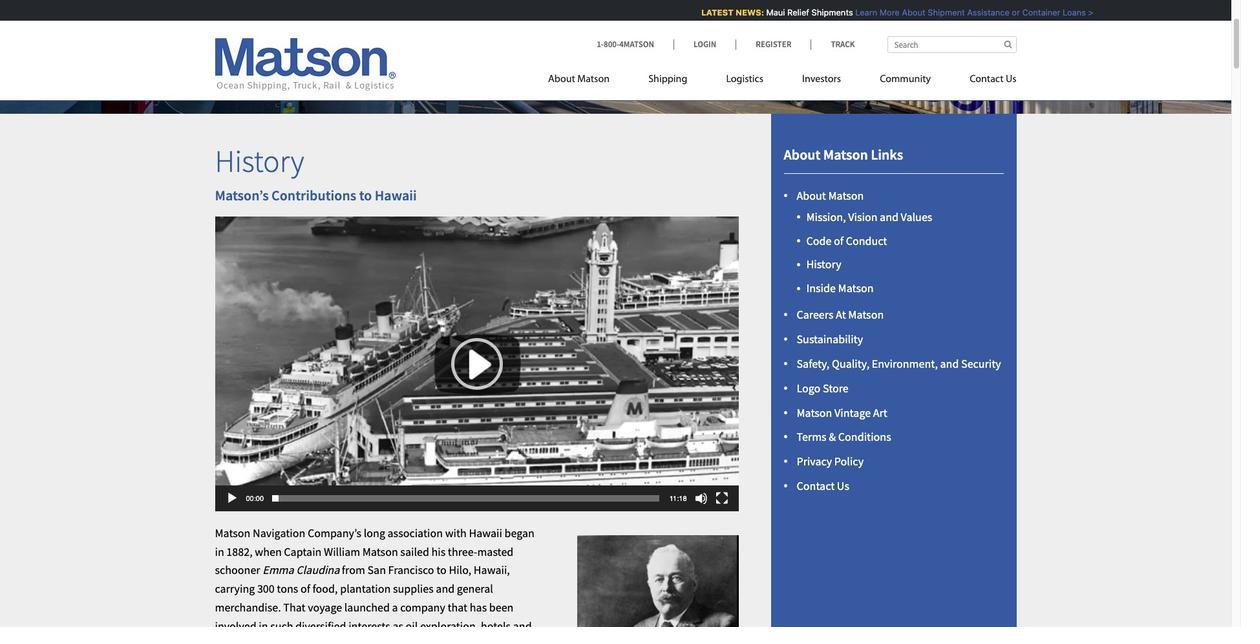 Task type: vqa. For each thing, say whether or not it's contained in the screenshot.
"carrying"
yes



Task type: describe. For each thing, give the bounding box(es) containing it.
in inside from san francisco to hilo, hawaii, carrying 300 tons of food, plantation supplies and general merchandise. that voyage launched a company that has been involved in such diversified interests as oil exploration, hotels
[[259, 619, 268, 627]]

about matson inside about matson links section
[[797, 188, 864, 203]]

loans
[[1061, 7, 1085, 17]]

0 vertical spatial contact us link
[[951, 68, 1017, 94]]

more
[[878, 7, 898, 17]]

matson vintage art
[[797, 405, 888, 420]]

history link
[[807, 257, 842, 272]]

logo store link
[[797, 381, 849, 396]]

4matson
[[620, 39, 654, 50]]

cranes load and offload matson containers from the containership at the terminal. image
[[0, 0, 1232, 114]]

hawaii,
[[474, 563, 510, 578]]

privacy
[[797, 454, 832, 469]]

with
[[445, 525, 467, 540]]

11:18
[[670, 494, 687, 503]]

investors link
[[783, 68, 861, 94]]

hawaii inside matson navigation company's long association with hawaii began in 1882, when captain william matson sailed his three-masted schooner
[[469, 525, 502, 540]]

1882,
[[227, 544, 253, 559]]

quality,
[[832, 356, 870, 371]]

code of conduct link
[[807, 233, 887, 248]]

food,
[[313, 581, 338, 596]]

matson's contributions to hawaii
[[215, 186, 417, 204]]

00:00
[[246, 494, 264, 503]]

environment,
[[872, 356, 938, 371]]

latest news: maui relief shipments learn more about shipment assistance or container loans >
[[700, 7, 1092, 17]]

as
[[393, 619, 403, 627]]

terms & conditions
[[797, 430, 891, 445]]

been
[[489, 600, 514, 615]]

community link
[[861, 68, 951, 94]]

learn more about shipment assistance or container loans > link
[[854, 7, 1092, 17]]

in inside matson navigation company's long association with hawaii began in 1882, when captain william matson sailed his three-masted schooner
[[215, 544, 224, 559]]

about inside 'top menu' navigation
[[548, 74, 575, 85]]

assistance
[[966, 7, 1008, 17]]

mission, vision and values link
[[807, 209, 933, 224]]

relief
[[786, 7, 808, 17]]

francisco
[[388, 563, 434, 578]]

careers at matson
[[797, 307, 884, 322]]

1-800-4matson
[[597, 39, 654, 50]]

inside
[[807, 281, 836, 296]]

shipping
[[649, 74, 688, 85]]

that
[[283, 600, 306, 615]]

captain
[[284, 544, 322, 559]]

maui
[[765, 7, 784, 17]]

three-
[[448, 544, 477, 559]]

matson up 1882,
[[215, 525, 251, 540]]

mission, vision and values
[[807, 209, 933, 224]]

register link
[[736, 39, 811, 50]]

carrying
[[215, 581, 255, 596]]

matson left links
[[824, 146, 868, 164]]

vintage
[[835, 405, 871, 420]]

0 horizontal spatial to
[[359, 186, 372, 204]]

us inside 'top menu' navigation
[[1006, 74, 1017, 85]]

matson up vision
[[829, 188, 864, 203]]

learn
[[854, 7, 876, 17]]

store
[[823, 381, 849, 396]]

that
[[448, 600, 468, 615]]

Search search field
[[887, 36, 1017, 53]]

sustainability link
[[797, 332, 863, 347]]

logo store
[[797, 381, 849, 396]]

logistics link
[[707, 68, 783, 94]]

sailed
[[400, 544, 429, 559]]

0 vertical spatial and
[[880, 209, 899, 224]]

san
[[368, 563, 386, 578]]

hotels
[[481, 619, 511, 627]]

>
[[1087, 7, 1092, 17]]

association
[[388, 525, 443, 540]]

contributions
[[272, 186, 356, 204]]

or
[[1010, 7, 1019, 17]]

hilo,
[[449, 563, 472, 578]]

safety,
[[797, 356, 830, 371]]

login
[[694, 39, 717, 50]]

800-
[[604, 39, 620, 50]]

supplies
[[393, 581, 434, 596]]

matson right at at the right of page
[[849, 307, 884, 322]]

when
[[255, 544, 282, 559]]

has
[[470, 600, 487, 615]]

matson vintage art link
[[797, 405, 888, 420]]

vision
[[848, 209, 878, 224]]

company's
[[308, 525, 361, 540]]

general
[[457, 581, 493, 596]]

history inside about matson links section
[[807, 257, 842, 272]]

shipment
[[926, 7, 964, 17]]

about matson links
[[784, 146, 903, 164]]

conduct
[[846, 233, 887, 248]]

inside matson link
[[807, 281, 874, 296]]

diversified
[[296, 619, 346, 627]]



Task type: locate. For each thing, give the bounding box(es) containing it.
None search field
[[887, 36, 1017, 53]]

0 horizontal spatial in
[[215, 544, 224, 559]]

schooner
[[215, 563, 260, 578]]

news:
[[734, 7, 763, 17]]

terms & conditions link
[[797, 430, 891, 445]]

about matson links section
[[755, 114, 1033, 627]]

such
[[270, 619, 293, 627]]

1 vertical spatial to
[[437, 563, 447, 578]]

0 horizontal spatial history
[[215, 142, 304, 180]]

careers
[[797, 307, 834, 322]]

0 vertical spatial about matson link
[[548, 68, 629, 94]]

navigation
[[253, 525, 305, 540]]

privacy policy link
[[797, 454, 864, 469]]

1 vertical spatial contact us
[[797, 479, 850, 493]]

links
[[871, 146, 903, 164]]

about matson down the 1-
[[548, 74, 610, 85]]

us down the policy
[[837, 479, 850, 493]]

0 horizontal spatial about matson
[[548, 74, 610, 85]]

0 vertical spatial of
[[834, 233, 844, 248]]

contact us down privacy policy link
[[797, 479, 850, 493]]

contact us link down search icon
[[951, 68, 1017, 94]]

1 vertical spatial contact
[[797, 479, 835, 493]]

involved
[[215, 619, 257, 627]]

began
[[505, 525, 535, 540]]

contact
[[970, 74, 1004, 85], [797, 479, 835, 493]]

of right code on the top right of the page
[[834, 233, 844, 248]]

about matson link up mission,
[[797, 188, 864, 203]]

1 horizontal spatial hawaii
[[469, 525, 502, 540]]

contact us
[[970, 74, 1017, 85], [797, 479, 850, 493]]

0 vertical spatial about matson
[[548, 74, 610, 85]]

a
[[392, 600, 398, 615]]

values
[[901, 209, 933, 224]]

about matson up mission,
[[797, 188, 864, 203]]

shipping link
[[629, 68, 707, 94]]

0 vertical spatial to
[[359, 186, 372, 204]]

0 vertical spatial us
[[1006, 74, 1017, 85]]

us down search icon
[[1006, 74, 1017, 85]]

video player application
[[215, 217, 739, 514]]

1-
[[597, 39, 604, 50]]

0 horizontal spatial hawaii
[[375, 186, 417, 204]]

blue matson logo with ocean, shipping, truck, rail and logistics written beneath it. image
[[215, 38, 396, 91]]

community
[[880, 74, 931, 85]]

1 horizontal spatial of
[[834, 233, 844, 248]]

1-800-4matson link
[[597, 39, 674, 50]]

exploration,
[[420, 619, 479, 627]]

contact us link down privacy policy link
[[797, 479, 850, 493]]

1 horizontal spatial contact us link
[[951, 68, 1017, 94]]

matson's
[[215, 186, 269, 204]]

1 vertical spatial history
[[807, 257, 842, 272]]

1 horizontal spatial and
[[880, 209, 899, 224]]

oil
[[406, 619, 418, 627]]

from san francisco to hilo, hawaii, carrying 300 tons of food, plantation supplies and general merchandise. that voyage launched a company that has been involved in such diversified interests as oil exploration, hotels 
[[215, 563, 544, 627]]

matson up terms
[[797, 405, 832, 420]]

1 vertical spatial about matson
[[797, 188, 864, 203]]

contact us inside 'top menu' navigation
[[970, 74, 1017, 85]]

search image
[[1004, 40, 1012, 48]]

1 horizontal spatial contact
[[970, 74, 1004, 85]]

0 horizontal spatial contact us
[[797, 479, 850, 493]]

1 horizontal spatial about matson
[[797, 188, 864, 203]]

in left 1882,
[[215, 544, 224, 559]]

to inside from san francisco to hilo, hawaii, carrying 300 tons of food, plantation supplies and general merchandise. that voyage launched a company that has been involved in such diversified interests as oil exploration, hotels
[[437, 563, 447, 578]]

2 horizontal spatial and
[[940, 356, 959, 371]]

0 vertical spatial history
[[215, 142, 304, 180]]

safety, quality, environment, and security
[[797, 356, 1001, 371]]

contact us down search icon
[[970, 74, 1017, 85]]

in
[[215, 544, 224, 559], [259, 619, 268, 627]]

and right vision
[[880, 209, 899, 224]]

track
[[831, 39, 855, 50]]

art
[[873, 405, 888, 420]]

terms
[[797, 430, 827, 445]]

at
[[836, 307, 846, 322]]

privacy policy
[[797, 454, 864, 469]]

to left hilo,
[[437, 563, 447, 578]]

matson inside 'top menu' navigation
[[578, 74, 610, 85]]

1 horizontal spatial to
[[437, 563, 447, 578]]

matson up at at the right of page
[[838, 281, 874, 296]]

in left the such
[[259, 619, 268, 627]]

of inside from san francisco to hilo, hawaii, carrying 300 tons of food, plantation supplies and general merchandise. that voyage launched a company that has been involved in such diversified interests as oil exploration, hotels
[[301, 581, 310, 596]]

contact down search search field
[[970, 74, 1004, 85]]

shipments
[[810, 7, 852, 17]]

0 horizontal spatial contact us link
[[797, 479, 850, 493]]

matson down the 1-
[[578, 74, 610, 85]]

1 vertical spatial us
[[837, 479, 850, 493]]

matson up san
[[363, 544, 398, 559]]

0 horizontal spatial us
[[837, 479, 850, 493]]

of
[[834, 233, 844, 248], [301, 581, 310, 596]]

register
[[756, 39, 792, 50]]

of right the 'tons'
[[301, 581, 310, 596]]

voyage
[[308, 600, 342, 615]]

contact down privacy
[[797, 479, 835, 493]]

launched
[[344, 600, 390, 615]]

and up that
[[436, 581, 455, 596]]

1 vertical spatial hawaii
[[469, 525, 502, 540]]

1 vertical spatial in
[[259, 619, 268, 627]]

emma
[[263, 563, 294, 578]]

300
[[257, 581, 275, 596]]

plantation
[[340, 581, 391, 596]]

about matson inside about matson link
[[548, 74, 610, 85]]

to right contributions
[[359, 186, 372, 204]]

1 horizontal spatial contact us
[[970, 74, 1017, 85]]

and left security
[[940, 356, 959, 371]]

history up matson's
[[215, 142, 304, 180]]

0 vertical spatial hawaii
[[375, 186, 417, 204]]

long
[[364, 525, 385, 540]]

emma claudina
[[263, 563, 340, 578]]

contact us inside about matson links section
[[797, 479, 850, 493]]

hawaii
[[375, 186, 417, 204], [469, 525, 502, 540]]

william
[[324, 544, 360, 559]]

contact inside 'top menu' navigation
[[970, 74, 1004, 85]]

code
[[807, 233, 832, 248]]

sustainability
[[797, 332, 863, 347]]

company
[[400, 600, 445, 615]]

0 horizontal spatial about matson link
[[548, 68, 629, 94]]

masted
[[477, 544, 514, 559]]

login link
[[674, 39, 736, 50]]

1 vertical spatial of
[[301, 581, 310, 596]]

1 vertical spatial about matson link
[[797, 188, 864, 203]]

1 horizontal spatial us
[[1006, 74, 1017, 85]]

top menu navigation
[[548, 68, 1017, 94]]

and inside from san francisco to hilo, hawaii, carrying 300 tons of food, plantation supplies and general merchandise. that voyage launched a company that has been involved in such diversified interests as oil exploration, hotels
[[436, 581, 455, 596]]

1 horizontal spatial about matson link
[[797, 188, 864, 203]]

security
[[961, 356, 1001, 371]]

0 horizontal spatial contact
[[797, 479, 835, 493]]

0 vertical spatial contact
[[970, 74, 1004, 85]]

0 vertical spatial in
[[215, 544, 224, 559]]

interests
[[349, 619, 390, 627]]

1 horizontal spatial in
[[259, 619, 268, 627]]

safety, quality, environment, and security link
[[797, 356, 1001, 371]]

to
[[359, 186, 372, 204], [437, 563, 447, 578]]

his
[[432, 544, 446, 559]]

1 horizontal spatial history
[[807, 257, 842, 272]]

2 vertical spatial and
[[436, 581, 455, 596]]

0 horizontal spatial and
[[436, 581, 455, 596]]

container
[[1021, 7, 1059, 17]]

conditions
[[838, 430, 891, 445]]

policy
[[835, 454, 864, 469]]

investors
[[802, 74, 841, 85]]

us inside about matson links section
[[837, 479, 850, 493]]

contact inside about matson links section
[[797, 479, 835, 493]]

about matson link down the 1-
[[548, 68, 629, 94]]

history up inside on the top of the page
[[807, 257, 842, 272]]

of inside about matson links section
[[834, 233, 844, 248]]

about matson link
[[548, 68, 629, 94], [797, 188, 864, 203]]

from
[[342, 563, 365, 578]]

inside matson
[[807, 281, 874, 296]]

0 vertical spatial contact us
[[970, 74, 1017, 85]]

merchandise.
[[215, 600, 281, 615]]

track link
[[811, 39, 855, 50]]

1 vertical spatial contact us link
[[797, 479, 850, 493]]

contact us link
[[951, 68, 1017, 94], [797, 479, 850, 493]]

1 vertical spatial and
[[940, 356, 959, 371]]

logo
[[797, 381, 821, 396]]

0 horizontal spatial of
[[301, 581, 310, 596]]



